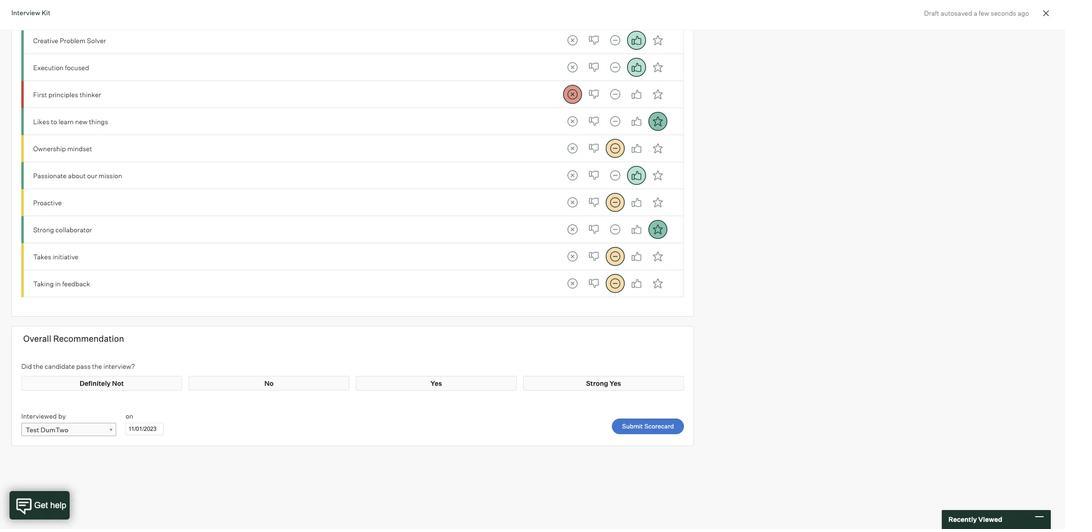 Task type: describe. For each thing, give the bounding box(es) containing it.
strong yes button for mindset
[[649, 139, 668, 158]]

yes image for focused
[[627, 58, 646, 77]]

strong yes button for collaborator
[[649, 220, 668, 239]]

no button for mindset
[[585, 139, 604, 158]]

about
[[68, 172, 86, 180]]

interview
[[11, 9, 40, 17]]

no image for solver
[[585, 31, 604, 50]]

no image for learn
[[585, 112, 604, 131]]

tab list for focused
[[563, 58, 668, 77]]

4 strong yes image from the top
[[649, 247, 668, 266]]

mixed button for initiative
[[606, 247, 625, 266]]

tab list for problem
[[563, 31, 668, 50]]

2 the from the left
[[92, 362, 102, 370]]

strong yes button for in
[[649, 274, 668, 293]]

execution focused
[[33, 63, 89, 71]]

submit
[[623, 423, 644, 430]]

proactive
[[33, 199, 62, 207]]

taking
[[33, 280, 54, 288]]

a
[[974, 9, 978, 17]]

strong yes button for focused
[[649, 58, 668, 77]]

yes image for learn
[[627, 112, 646, 131]]

strong yes image for to
[[649, 112, 668, 131]]

strong yes button for initiative
[[649, 247, 668, 266]]

definitely not button for mindset
[[563, 139, 582, 158]]

4 no image from the top
[[585, 193, 604, 212]]

strong yes button for to
[[649, 112, 668, 131]]

creative
[[33, 36, 58, 44]]

candidate
[[45, 362, 75, 370]]

3 yes image from the top
[[627, 247, 646, 266]]

tab list for mindset
[[563, 139, 668, 158]]

definitely not button for principles
[[563, 85, 582, 104]]

strong yes button for about
[[649, 166, 668, 185]]

definitely
[[80, 379, 111, 387]]

4 mixed image from the top
[[606, 193, 625, 212]]

3 definitely not image from the top
[[563, 247, 582, 266]]

likes to learn new things
[[33, 117, 108, 126]]

no button for about
[[585, 166, 604, 185]]

tab list for about
[[563, 166, 668, 185]]

definitely not button for collaborator
[[563, 220, 582, 239]]

mixed image for taking in feedback
[[606, 274, 625, 293]]

submit scorecard link
[[613, 419, 684, 435]]

yes button for mindset
[[627, 139, 646, 158]]

yes button for principles
[[627, 85, 646, 104]]

definitely not image for problem
[[563, 31, 582, 50]]

test dumtwo link
[[21, 423, 116, 437]]

mindset
[[67, 145, 92, 153]]

strong yes image for principles
[[649, 85, 668, 104]]

scorecard
[[645, 423, 675, 430]]

no image for initiative
[[585, 247, 604, 266]]

strong yes button for principles
[[649, 85, 668, 104]]

yes image for collaborator
[[627, 220, 646, 239]]

things
[[89, 117, 108, 126]]

definitely not button for to
[[563, 112, 582, 131]]

yes image for about
[[627, 166, 646, 185]]

7 strong yes button from the top
[[649, 193, 668, 212]]

recommendation
[[53, 334, 124, 344]]

takes
[[33, 253, 51, 261]]

viewed
[[979, 516, 1003, 524]]

strong for strong yes
[[587, 379, 609, 387]]

tab list for to
[[563, 112, 668, 131]]

mission
[[99, 172, 122, 180]]

seconds
[[991, 9, 1017, 17]]

definitely not image for mindset
[[563, 139, 582, 158]]

mixed button for in
[[606, 274, 625, 293]]

traits
[[59, 13, 78, 21]]

mixed image for focused
[[606, 58, 625, 77]]

7 definitely not button from the top
[[563, 193, 582, 212]]

not
[[112, 379, 124, 387]]

1 yes from the left
[[431, 379, 442, 387]]

thinker
[[80, 90, 101, 99]]

no button for principles
[[585, 85, 604, 104]]

definitely not image for to
[[563, 112, 582, 131]]

mixed button for focused
[[606, 58, 625, 77]]

no button for focused
[[585, 58, 604, 77]]

interview?
[[104, 362, 135, 370]]

principles
[[48, 90, 78, 99]]

ago
[[1018, 9, 1030, 17]]

strong yes image for mindset
[[649, 139, 668, 158]]

interviewed
[[21, 412, 57, 420]]

5 strong yes image from the top
[[649, 193, 668, 212]]

in
[[55, 280, 61, 288]]

2 yes from the left
[[610, 379, 622, 387]]

mixed button for about
[[606, 166, 625, 185]]

yes image for thinker
[[627, 85, 646, 104]]

draft autosaved a few seconds ago
[[925, 9, 1030, 17]]

definitely not button for initiative
[[563, 247, 582, 266]]

interview kit
[[11, 9, 50, 17]]

passionate about our mission
[[33, 172, 122, 180]]

taking in feedback
[[33, 280, 90, 288]]

no image for principles
[[585, 85, 604, 104]]

focused
[[65, 63, 89, 71]]



Task type: vqa. For each thing, say whether or not it's contained in the screenshot.
template
no



Task type: locate. For each thing, give the bounding box(es) containing it.
mixed image
[[606, 58, 625, 77], [606, 112, 625, 131], [606, 139, 625, 158], [606, 193, 625, 212], [606, 220, 625, 239], [606, 247, 625, 266]]

mixed image for to
[[606, 112, 625, 131]]

3 mixed image from the top
[[606, 139, 625, 158]]

2 yes image from the top
[[627, 112, 646, 131]]

2 tab list from the top
[[563, 58, 668, 77]]

7 mixed button from the top
[[606, 193, 625, 212]]

mixed image
[[606, 31, 625, 50], [606, 85, 625, 104], [606, 166, 625, 185], [606, 274, 625, 293]]

6 no button from the top
[[585, 166, 604, 185]]

strong yes image for solver
[[649, 31, 668, 50]]

1 definitely not image from the top
[[563, 31, 582, 50]]

definitely not image
[[563, 31, 582, 50], [563, 58, 582, 77], [563, 112, 582, 131], [563, 139, 582, 158], [563, 193, 582, 212], [563, 220, 582, 239]]

8 definitely not button from the top
[[563, 220, 582, 239]]

yes
[[431, 379, 442, 387], [610, 379, 622, 387]]

dumtwo
[[41, 426, 68, 434]]

tab list for collaborator
[[563, 220, 668, 239]]

pass
[[76, 362, 91, 370]]

1 vertical spatial yes image
[[627, 112, 646, 131]]

tab list for initiative
[[563, 247, 668, 266]]

strong yes button for problem
[[649, 31, 668, 50]]

7 yes image from the top
[[627, 274, 646, 293]]

4 definitely not button from the top
[[563, 112, 582, 131]]

1 no button from the top
[[585, 31, 604, 50]]

first
[[33, 90, 47, 99]]

1 no image from the top
[[585, 58, 604, 77]]

2 strong yes image from the top
[[649, 85, 668, 104]]

0 horizontal spatial strong
[[33, 226, 54, 234]]

autosaved
[[941, 9, 973, 17]]

recently viewed
[[949, 516, 1003, 524]]

4 no image from the top
[[585, 274, 604, 293]]

yes button for focused
[[627, 58, 646, 77]]

yes button for problem
[[627, 31, 646, 50]]

mixed image for mindset
[[606, 139, 625, 158]]

definitely not image
[[563, 85, 582, 104], [563, 166, 582, 185], [563, 247, 582, 266], [563, 274, 582, 293]]

mixed image for passionate about our mission
[[606, 166, 625, 185]]

4 yes button from the top
[[627, 112, 646, 131]]

8 strong yes button from the top
[[649, 220, 668, 239]]

5 no button from the top
[[585, 139, 604, 158]]

solver
[[87, 36, 106, 44]]

5 yes image from the top
[[627, 193, 646, 212]]

2 no image from the top
[[585, 112, 604, 131]]

no image for focused
[[585, 58, 604, 77]]

1 no image from the top
[[585, 31, 604, 50]]

1 horizontal spatial yes
[[610, 379, 622, 387]]

ownership
[[33, 145, 66, 153]]

0 horizontal spatial yes
[[431, 379, 442, 387]]

yes image for in
[[627, 274, 646, 293]]

5 no image from the top
[[585, 220, 604, 239]]

mixed button for problem
[[606, 31, 625, 50]]

strong yes image for feedback
[[649, 274, 668, 293]]

3 strong yes image from the top
[[649, 220, 668, 239]]

1 strong yes button from the top
[[649, 31, 668, 50]]

7 yes button from the top
[[627, 193, 646, 212]]

no image for about
[[585, 166, 604, 185]]

4 no button from the top
[[585, 112, 604, 131]]

no button for in
[[585, 274, 604, 293]]

mixed image for initiative
[[606, 247, 625, 266]]

yes image
[[627, 31, 646, 50], [627, 58, 646, 77], [627, 139, 646, 158], [627, 166, 646, 185], [627, 193, 646, 212], [627, 220, 646, 239], [627, 274, 646, 293]]

personality
[[21, 13, 58, 21]]

3 mixed image from the top
[[606, 166, 625, 185]]

new
[[75, 117, 88, 126]]

1 the from the left
[[33, 362, 43, 370]]

definitely not
[[80, 379, 124, 387]]

6 tab list from the top
[[563, 166, 668, 185]]

3 no image from the top
[[585, 166, 604, 185]]

None text field
[[126, 423, 164, 435]]

definitely not image for collaborator
[[563, 220, 582, 239]]

no image
[[585, 58, 604, 77], [585, 85, 604, 104], [585, 166, 604, 185], [585, 193, 604, 212], [585, 220, 604, 239], [585, 247, 604, 266]]

10 mixed button from the top
[[606, 274, 625, 293]]

kit
[[42, 9, 50, 17]]

yes button
[[627, 31, 646, 50], [627, 58, 646, 77], [627, 85, 646, 104], [627, 112, 646, 131], [627, 139, 646, 158], [627, 166, 646, 185], [627, 193, 646, 212], [627, 220, 646, 239], [627, 247, 646, 266], [627, 274, 646, 293]]

takes initiative
[[33, 253, 78, 261]]

2 mixed image from the top
[[606, 85, 625, 104]]

yes button for initiative
[[627, 247, 646, 266]]

did
[[21, 362, 32, 370]]

yes image
[[627, 85, 646, 104], [627, 112, 646, 131], [627, 247, 646, 266]]

strong yes button
[[649, 31, 668, 50], [649, 58, 668, 77], [649, 85, 668, 104], [649, 112, 668, 131], [649, 139, 668, 158], [649, 166, 668, 185], [649, 193, 668, 212], [649, 220, 668, 239], [649, 247, 668, 266], [649, 274, 668, 293]]

3 strong yes image from the top
[[649, 112, 668, 131]]

no
[[265, 379, 274, 387]]

1 strong yes image from the top
[[649, 58, 668, 77]]

test dumtwo
[[26, 426, 68, 434]]

1 yes image from the top
[[627, 31, 646, 50]]

2 strong yes image from the top
[[649, 166, 668, 185]]

creative problem solver
[[33, 36, 106, 44]]

6 mixed image from the top
[[606, 247, 625, 266]]

7 tab list from the top
[[563, 193, 668, 212]]

no image for collaborator
[[585, 220, 604, 239]]

7 no button from the top
[[585, 193, 604, 212]]

1 mixed button from the top
[[606, 31, 625, 50]]

2 definitely not image from the top
[[563, 166, 582, 185]]

9 tab list from the top
[[563, 247, 668, 266]]

strong
[[33, 226, 54, 234], [587, 379, 609, 387]]

8 tab list from the top
[[563, 220, 668, 239]]

5 definitely not image from the top
[[563, 193, 582, 212]]

first principles thinker
[[33, 90, 101, 99]]

10 tab list from the top
[[563, 274, 668, 293]]

strong yes image for focused
[[649, 58, 668, 77]]

3 mixed button from the top
[[606, 85, 625, 104]]

tab list for in
[[563, 274, 668, 293]]

2 mixed image from the top
[[606, 112, 625, 131]]

2 no image from the top
[[585, 85, 604, 104]]

no button for problem
[[585, 31, 604, 50]]

0 vertical spatial strong
[[33, 226, 54, 234]]

no image
[[585, 31, 604, 50], [585, 112, 604, 131], [585, 139, 604, 158], [585, 274, 604, 293]]

close image
[[1041, 8, 1053, 19]]

10 no button from the top
[[585, 274, 604, 293]]

definitely not image for thinker
[[563, 85, 582, 104]]

definitely not button for about
[[563, 166, 582, 185]]

strong yes image
[[649, 58, 668, 77], [649, 85, 668, 104], [649, 112, 668, 131], [649, 139, 668, 158], [649, 193, 668, 212]]

1 vertical spatial strong
[[587, 379, 609, 387]]

3 definitely not image from the top
[[563, 112, 582, 131]]

9 yes button from the top
[[627, 247, 646, 266]]

strong yes image
[[649, 31, 668, 50], [649, 166, 668, 185], [649, 220, 668, 239], [649, 247, 668, 266], [649, 274, 668, 293]]

no button
[[585, 31, 604, 50], [585, 58, 604, 77], [585, 85, 604, 104], [585, 112, 604, 131], [585, 139, 604, 158], [585, 166, 604, 185], [585, 193, 604, 212], [585, 220, 604, 239], [585, 247, 604, 266], [585, 274, 604, 293]]

few
[[979, 9, 990, 17]]

4 strong yes image from the top
[[649, 139, 668, 158]]

definitely not button for problem
[[563, 31, 582, 50]]

8 mixed button from the top
[[606, 220, 625, 239]]

no button for to
[[585, 112, 604, 131]]

mixed image for first principles thinker
[[606, 85, 625, 104]]

overall recommendation
[[23, 334, 124, 344]]

definitely not button for in
[[563, 274, 582, 293]]

definitely not image for feedback
[[563, 274, 582, 293]]

our
[[87, 172, 97, 180]]

8 no button from the top
[[585, 220, 604, 239]]

mixed image for creative problem solver
[[606, 31, 625, 50]]

2 definitely not image from the top
[[563, 58, 582, 77]]

on
[[126, 412, 133, 420]]

the right pass
[[92, 362, 102, 370]]

no button for initiative
[[585, 247, 604, 266]]

strong yes image for our
[[649, 166, 668, 185]]

ownership mindset
[[33, 145, 92, 153]]

mixed button for principles
[[606, 85, 625, 104]]

strong for strong collaborator
[[33, 226, 54, 234]]

yes image for problem
[[627, 31, 646, 50]]

4 yes image from the top
[[627, 166, 646, 185]]

1 yes button from the top
[[627, 31, 646, 50]]

8 yes button from the top
[[627, 220, 646, 239]]

10 yes button from the top
[[627, 274, 646, 293]]

10 definitely not button from the top
[[563, 274, 582, 293]]

5 tab list from the top
[[563, 139, 668, 158]]

5 strong yes button from the top
[[649, 139, 668, 158]]

6 definitely not button from the top
[[563, 166, 582, 185]]

6 strong yes button from the top
[[649, 166, 668, 185]]

execution
[[33, 63, 64, 71]]

10 strong yes button from the top
[[649, 274, 668, 293]]

1 horizontal spatial the
[[92, 362, 102, 370]]

6 yes image from the top
[[627, 220, 646, 239]]

mixed button for to
[[606, 112, 625, 131]]

overall
[[23, 334, 51, 344]]

4 strong yes button from the top
[[649, 112, 668, 131]]

interviewed by
[[21, 412, 66, 420]]

submit scorecard
[[623, 423, 675, 430]]

the
[[33, 362, 43, 370], [92, 362, 102, 370]]

the right did
[[33, 362, 43, 370]]

collaborator
[[55, 226, 92, 234]]

test
[[26, 426, 39, 434]]

recently
[[949, 516, 978, 524]]

passionate
[[33, 172, 67, 180]]

5 strong yes image from the top
[[649, 274, 668, 293]]

5 mixed image from the top
[[606, 220, 625, 239]]

4 mixed button from the top
[[606, 112, 625, 131]]

definitely not image for our
[[563, 166, 582, 185]]

problem
[[60, 36, 85, 44]]

2 vertical spatial yes image
[[627, 247, 646, 266]]

9 definitely not button from the top
[[563, 247, 582, 266]]

strong yes
[[587, 379, 622, 387]]

yes button for in
[[627, 274, 646, 293]]

draft
[[925, 9, 940, 17]]

1 definitely not image from the top
[[563, 85, 582, 104]]

definitely not button
[[563, 31, 582, 50], [563, 58, 582, 77], [563, 85, 582, 104], [563, 112, 582, 131], [563, 139, 582, 158], [563, 166, 582, 185], [563, 193, 582, 212], [563, 220, 582, 239], [563, 247, 582, 266], [563, 274, 582, 293]]

initiative
[[53, 253, 78, 261]]

1 definitely not button from the top
[[563, 31, 582, 50]]

0 vertical spatial yes image
[[627, 85, 646, 104]]

no image for feedback
[[585, 274, 604, 293]]

5 mixed button from the top
[[606, 139, 625, 158]]

learn
[[59, 117, 74, 126]]

tab list for principles
[[563, 85, 668, 104]]

yes button for collaborator
[[627, 220, 646, 239]]

1 tab list from the top
[[563, 31, 668, 50]]

9 strong yes button from the top
[[649, 247, 668, 266]]

6 definitely not image from the top
[[563, 220, 582, 239]]

3 no image from the top
[[585, 139, 604, 158]]

definitely not button for focused
[[563, 58, 582, 77]]

strong collaborator
[[33, 226, 92, 234]]

1 mixed image from the top
[[606, 58, 625, 77]]

did the candidate pass the interview?
[[21, 362, 135, 370]]

6 mixed button from the top
[[606, 166, 625, 185]]

2 yes button from the top
[[627, 58, 646, 77]]

5 definitely not button from the top
[[563, 139, 582, 158]]

3 no button from the top
[[585, 85, 604, 104]]

mixed button for mindset
[[606, 139, 625, 158]]

3 strong yes button from the top
[[649, 85, 668, 104]]

3 yes image from the top
[[627, 139, 646, 158]]

2 mixed button from the top
[[606, 58, 625, 77]]

6 no image from the top
[[585, 247, 604, 266]]

tab list
[[563, 31, 668, 50], [563, 58, 668, 77], [563, 85, 668, 104], [563, 112, 668, 131], [563, 139, 668, 158], [563, 166, 668, 185], [563, 193, 668, 212], [563, 220, 668, 239], [563, 247, 668, 266], [563, 274, 668, 293]]

5 yes button from the top
[[627, 139, 646, 158]]

0 horizontal spatial the
[[33, 362, 43, 370]]

mixed image for collaborator
[[606, 220, 625, 239]]

yes button for about
[[627, 166, 646, 185]]

to
[[51, 117, 57, 126]]

no button for collaborator
[[585, 220, 604, 239]]

yes button for to
[[627, 112, 646, 131]]

4 definitely not image from the top
[[563, 274, 582, 293]]

4 tab list from the top
[[563, 112, 668, 131]]

personality traits
[[21, 13, 78, 21]]

feedback
[[62, 280, 90, 288]]

1 horizontal spatial strong
[[587, 379, 609, 387]]

definitely not image for focused
[[563, 58, 582, 77]]

4 mixed image from the top
[[606, 274, 625, 293]]

mixed button for collaborator
[[606, 220, 625, 239]]

likes
[[33, 117, 49, 126]]

9 mixed button from the top
[[606, 247, 625, 266]]

2 yes image from the top
[[627, 58, 646, 77]]

yes image for mindset
[[627, 139, 646, 158]]

by
[[58, 412, 66, 420]]

mixed button
[[606, 31, 625, 50], [606, 58, 625, 77], [606, 85, 625, 104], [606, 112, 625, 131], [606, 139, 625, 158], [606, 166, 625, 185], [606, 193, 625, 212], [606, 220, 625, 239], [606, 247, 625, 266], [606, 274, 625, 293]]

1 strong yes image from the top
[[649, 31, 668, 50]]

3 tab list from the top
[[563, 85, 668, 104]]



